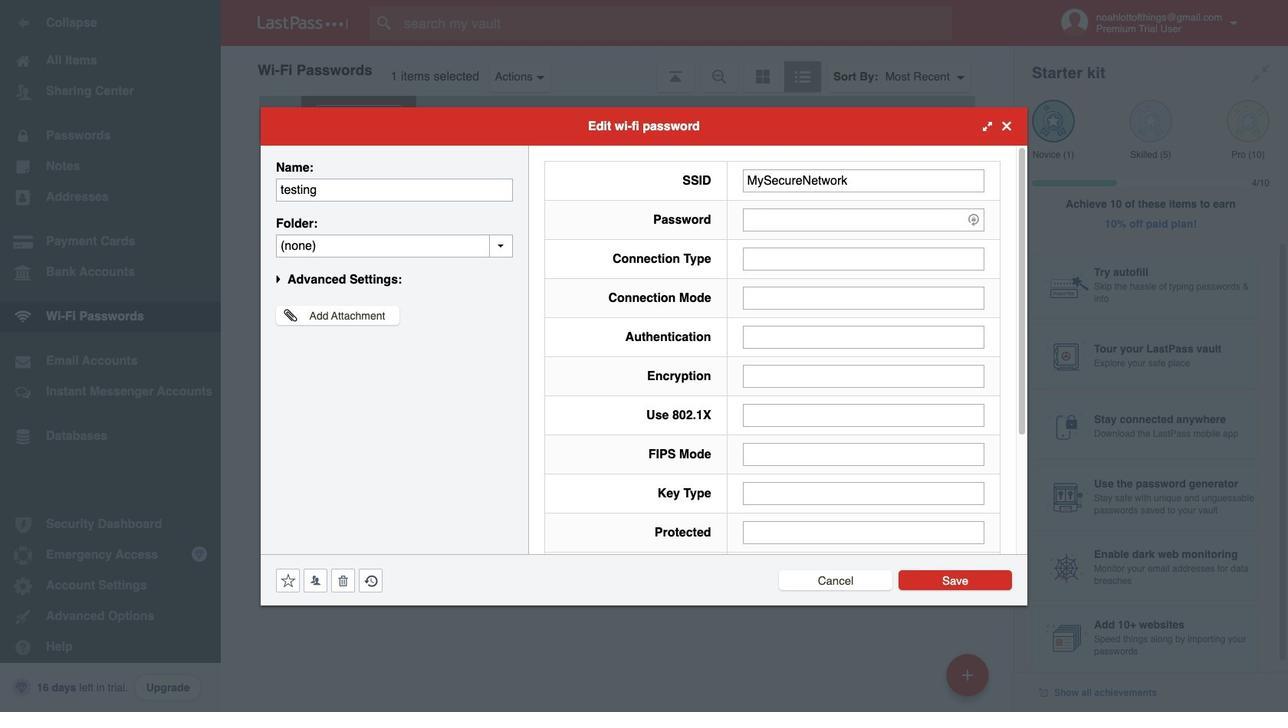 Task type: describe. For each thing, give the bounding box(es) containing it.
main navigation navigation
[[0, 0, 221, 712]]

search my vault text field
[[370, 6, 982, 40]]

Search search field
[[370, 6, 982, 40]]



Task type: locate. For each thing, give the bounding box(es) containing it.
lastpass image
[[258, 16, 348, 30]]

new item navigation
[[941, 649, 998, 712]]

None text field
[[743, 247, 984, 270]]

None text field
[[743, 169, 984, 192], [276, 178, 513, 201], [276, 234, 513, 257], [743, 286, 984, 309], [743, 325, 984, 348], [743, 365, 984, 388], [743, 404, 984, 427], [743, 443, 984, 466], [743, 482, 984, 505], [743, 521, 984, 544], [743, 169, 984, 192], [276, 178, 513, 201], [276, 234, 513, 257], [743, 286, 984, 309], [743, 325, 984, 348], [743, 365, 984, 388], [743, 404, 984, 427], [743, 443, 984, 466], [743, 482, 984, 505], [743, 521, 984, 544]]

dialog
[[261, 107, 1027, 703]]

new item image
[[962, 670, 973, 680]]

None password field
[[743, 208, 984, 231]]

vault options navigation
[[221, 46, 1014, 92]]



